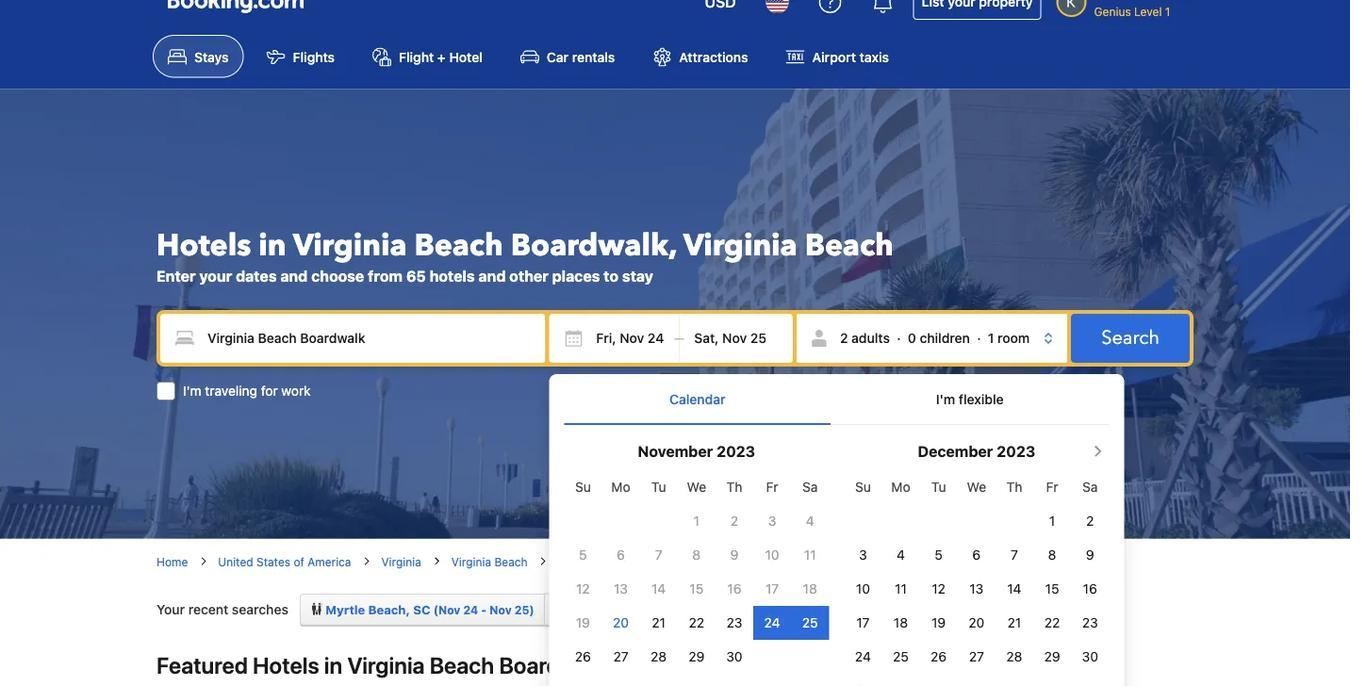 Task type: describe. For each thing, give the bounding box(es) containing it.
10 for 10 option
[[766, 548, 780, 563]]

sa for november 2023
[[803, 480, 818, 495]]

3 for 3 checkbox
[[859, 548, 868, 563]]

1 November 2023 checkbox
[[694, 514, 700, 529]]

tab list containing calendar
[[564, 374, 1110, 426]]

airport
[[813, 49, 856, 64]]

i'm flexible
[[937, 392, 1004, 408]]

12 November 2023 checkbox
[[576, 582, 590, 597]]

flexible
[[959, 392, 1004, 408]]

2 adults · 0 children · 1 room
[[841, 331, 1030, 346]]

20 December 2023 checkbox
[[969, 616, 985, 631]]

1 · from the left
[[897, 331, 901, 346]]

su for december 2023
[[856, 480, 871, 495]]

tu for december 2023
[[932, 480, 947, 495]]

united states of america
[[218, 556, 351, 569]]

15 for 15 option
[[690, 582, 704, 597]]

stays
[[194, 49, 229, 64]]

20 for '20' option
[[969, 616, 985, 631]]

12 December 2023 checkbox
[[932, 582, 946, 597]]

rentals
[[572, 49, 615, 64]]

recent
[[188, 602, 229, 617]]

traveling
[[205, 383, 257, 399]]

america
[[308, 556, 351, 569]]

room
[[998, 331, 1030, 346]]

17 December 2023 checkbox
[[857, 616, 870, 631]]

29 for the 29 november 2023 checkbox
[[689, 650, 705, 665]]

th for november 2023
[[727, 480, 743, 495]]

13 November 2023 checkbox
[[614, 582, 628, 597]]

hotels in virginia beach boardwalk, virginia beach enter your dates and choose from 65 hotels and other places to stay
[[157, 225, 894, 285]]

24 inside myrtle beach, sc (nov 24 - nov 25)
[[464, 604, 479, 617]]

boardwalk,
[[511, 225, 677, 266]]

3 December 2023 checkbox
[[859, 548, 868, 563]]

19 November 2023 checkbox
[[576, 616, 590, 631]]

other
[[510, 267, 549, 285]]

24 December 2023 checkbox
[[856, 650, 872, 665]]

2 and from the left
[[479, 267, 506, 285]]

states
[[257, 556, 291, 569]]

- for springs, ca
[[767, 604, 772, 617]]

25 for 25 option
[[893, 650, 909, 665]]

dates
[[236, 267, 277, 285]]

11 inside boston, ma (dec 11 - dec 12)
[[1001, 604, 1012, 617]]

united states of america link
[[218, 554, 351, 571]]

1 horizontal spatial 2
[[841, 331, 849, 346]]

24 down 17 november 2023 checkbox
[[765, 616, 781, 631]]

6 for 6 checkbox
[[973, 548, 981, 563]]

9 for 9 option
[[731, 548, 739, 563]]

65
[[406, 267, 426, 285]]

svg image
[[564, 329, 583, 348]]

taxis
[[860, 49, 889, 64]]

flight + hotel link
[[358, 35, 498, 78]]

25)
[[515, 604, 534, 617]]

6 November 2023 checkbox
[[617, 548, 625, 563]]

places
[[552, 267, 600, 285]]

7 December 2023 checkbox
[[1011, 548, 1019, 563]]

11 December 2023 checkbox
[[895, 582, 907, 597]]

i'm flexible button
[[831, 374, 1110, 425]]

to
[[604, 267, 619, 285]]

united
[[218, 556, 253, 569]]

11 up 18 checkbox
[[895, 582, 907, 597]]

su for november 2023
[[575, 480, 591, 495]]

1 up 8 checkbox
[[1050, 514, 1056, 529]]

springs, ca
[[647, 603, 719, 617]]

your
[[199, 267, 232, 285]]

17 for 17 november 2023 checkbox
[[766, 582, 779, 597]]

stays link
[[153, 35, 244, 78]]

family image
[[312, 604, 323, 616]]

hotels
[[430, 267, 475, 285]]

21 for 21 option
[[652, 616, 666, 631]]

27 November 2023 checkbox
[[614, 650, 629, 665]]

24 left svg icon on the right of the page
[[648, 331, 664, 346]]

2 December 2023 checkbox
[[1087, 514, 1095, 529]]

calendar
[[670, 392, 726, 408]]

15 December 2023 checkbox
[[1046, 582, 1060, 597]]

flights link
[[251, 35, 350, 78]]

0
[[908, 331, 917, 346]]

booking.com online hotel reservations image
[[168, 0, 304, 13]]

9 for 9 option
[[1087, 548, 1095, 563]]

13 for the 13 'option'
[[614, 582, 628, 597]]

30 for 30 option
[[1083, 650, 1099, 665]]

1 up 8 november 2023 option
[[694, 514, 700, 529]]

palm springs, ca (dec 11 - dec 12)
[[611, 603, 818, 617]]

(nov
[[434, 604, 461, 617]]

november
[[638, 443, 713, 461]]

virginia link
[[382, 554, 421, 571]]

for
[[261, 383, 278, 399]]

23 December 2023 checkbox
[[1083, 616, 1099, 631]]

29 December 2023 checkbox
[[1045, 650, 1061, 665]]

15 November 2023 checkbox
[[690, 582, 704, 597]]

22 for 22 checkbox
[[689, 616, 705, 631]]

fr for november 2023
[[767, 480, 779, 495]]

26 for 26 checkbox
[[931, 650, 947, 665]]

(dec inside boston, ma (dec 11 - dec 12)
[[971, 604, 998, 617]]

8 December 2023 checkbox
[[1049, 548, 1057, 563]]

27 for 27 option
[[614, 650, 629, 665]]

11 November 2023 checkbox
[[805, 548, 817, 563]]

beach, sc
[[368, 603, 431, 617]]

17 November 2023 checkbox
[[766, 582, 779, 597]]

8 for 8 checkbox
[[1049, 548, 1057, 563]]

12 for 12 november 2023 option
[[576, 582, 590, 597]]

december 2023
[[918, 443, 1036, 461]]

13 December 2023 checkbox
[[970, 582, 984, 597]]

virginia beach link
[[452, 554, 528, 571]]

flight
[[399, 49, 434, 64]]

nov for sat,
[[723, 331, 747, 346]]

1 and from the left
[[281, 267, 308, 285]]

14 for 14 checkbox
[[652, 582, 666, 597]]

19 for 19 december 2023 checkbox
[[932, 616, 946, 631]]

hotel
[[449, 49, 483, 64]]

home link
[[157, 554, 188, 571]]

november 2023
[[638, 443, 756, 461]]

28 December 2023 checkbox
[[1007, 650, 1023, 665]]

th for december 2023
[[1007, 480, 1023, 495]]

nov inside myrtle beach, sc (nov 24 - nov 25)
[[490, 604, 512, 617]]

flights
[[293, 49, 335, 64]]

0 horizontal spatial 25
[[751, 331, 767, 346]]

dec inside boston, ma (dec 11 - dec 12)
[[1023, 604, 1045, 617]]

2 · from the left
[[977, 331, 982, 346]]

december 2023 element for november
[[564, 471, 829, 675]]

30 December 2023 checkbox
[[1083, 650, 1099, 665]]

16 for 16 december 2023 option
[[1084, 582, 1098, 597]]

25 November 2023 checkbox
[[803, 616, 818, 631]]

hotels inside hotels in virginia beach boardwalk, virginia beach enter your dates and choose from 65 hotels and other places to stay
[[157, 225, 251, 266]]

24 up 31 december 2023 option
[[856, 650, 872, 665]]

work
[[282, 383, 311, 399]]

genius
[[1095, 5, 1132, 18]]

29 for 29 "checkbox"
[[1045, 650, 1061, 665]]

children
[[920, 331, 971, 346]]

5 November 2023 checkbox
[[579, 548, 587, 563]]

16 November 2023 checkbox
[[728, 582, 742, 597]]

search
[[1102, 325, 1160, 351]]

featured hotels in virginia beach boardwalk
[[157, 652, 607, 679]]

14 for 14 option
[[1008, 582, 1022, 597]]

december 2023 element for december
[[845, 471, 1110, 687]]

attractions link
[[638, 35, 764, 78]]

enter
[[157, 267, 196, 285]]

5 for 5 december 2023 option
[[935, 548, 943, 563]]

virginia beach boardwalk link
[[558, 556, 693, 569]]

search button
[[1072, 314, 1191, 363]]

virginia up beach, sc in the left bottom of the page
[[382, 556, 421, 569]]

car rentals
[[547, 49, 615, 64]]

fri, nov 24
[[596, 331, 664, 346]]

18 for 18 checkbox
[[894, 616, 909, 631]]

18 for the 18 "option"
[[803, 582, 818, 597]]

28 for the '28' checkbox
[[1007, 650, 1023, 665]]

15 for 15 december 2023 checkbox
[[1046, 582, 1060, 597]]

fri,
[[596, 331, 617, 346]]



Task type: locate. For each thing, give the bounding box(es) containing it.
2 horizontal spatial 25
[[893, 650, 909, 665]]

0 horizontal spatial 30
[[727, 650, 743, 665]]

6 for 6 november 2023 checkbox
[[617, 548, 625, 563]]

6 up 13 checkbox
[[973, 548, 981, 563]]

10 December 2023 checkbox
[[856, 582, 871, 597]]

0 horizontal spatial 21
[[652, 616, 666, 631]]

3
[[769, 514, 777, 529], [859, 548, 868, 563]]

1 horizontal spatial fr
[[1047, 480, 1059, 495]]

virginia beach boardwalk
[[558, 556, 693, 569]]

choose
[[311, 267, 364, 285]]

26 down 19 december 2023 checkbox
[[931, 650, 947, 665]]

1 mo from the left
[[612, 480, 631, 495]]

5 for 5 option
[[579, 548, 587, 563]]

0 horizontal spatial december 2023 element
[[564, 471, 829, 675]]

18 down 11 december 2023 option
[[894, 616, 909, 631]]

28 down "21 december 2023" option
[[1007, 650, 1023, 665]]

1 horizontal spatial 2023
[[997, 443, 1036, 461]]

1 vertical spatial 17
[[857, 616, 870, 631]]

and
[[281, 267, 308, 285], [479, 267, 506, 285]]

0 horizontal spatial in
[[259, 225, 286, 266]]

2 mo from the left
[[892, 480, 911, 495]]

sa up 2 december 2023 option
[[1083, 480, 1098, 495]]

1 horizontal spatial 9
[[1087, 548, 1095, 563]]

0 vertical spatial 25
[[751, 331, 767, 346]]

1 16 from the left
[[728, 582, 742, 597]]

0 horizontal spatial 9
[[731, 548, 739, 563]]

2 28 from the left
[[1007, 650, 1023, 665]]

mo up 6 november 2023 checkbox
[[612, 480, 631, 495]]

1 (dec from the left
[[723, 604, 749, 617]]

boston, ma (dec 11 - dec 12)
[[895, 603, 1066, 617]]

11 down 14 option
[[1001, 604, 1012, 617]]

20
[[613, 616, 629, 631], [969, 616, 985, 631]]

23
[[727, 616, 743, 631], [1083, 616, 1099, 631]]

2 9 from the left
[[1087, 548, 1095, 563]]

25 for 25 november 2023 checkbox
[[803, 616, 818, 631]]

1 horizontal spatial 5
[[935, 548, 943, 563]]

22 down 15 option
[[689, 616, 705, 631]]

3 - from the left
[[1015, 604, 1021, 617]]

1 12) from the left
[[800, 604, 818, 617]]

nov
[[620, 331, 645, 346], [723, 331, 747, 346], [490, 604, 512, 617]]

1 horizontal spatial 15
[[1046, 582, 1060, 597]]

1 horizontal spatial we
[[967, 480, 987, 495]]

0 horizontal spatial tu
[[652, 480, 666, 495]]

18
[[803, 582, 818, 597], [894, 616, 909, 631]]

0 horizontal spatial 22
[[689, 616, 705, 631]]

1 horizontal spatial -
[[767, 604, 772, 617]]

18 December 2023 checkbox
[[894, 616, 909, 631]]

1 horizontal spatial 17
[[857, 616, 870, 631]]

8 for 8 november 2023 option
[[693, 548, 701, 563]]

myrtle beach, sc (nov 24 - nov 25)
[[323, 603, 534, 617]]

28 down 21 option
[[651, 650, 667, 665]]

mo for december
[[892, 480, 911, 495]]

1 horizontal spatial 14
[[1008, 582, 1022, 597]]

11 up the 18 "option"
[[805, 548, 817, 563]]

2 we from the left
[[967, 480, 987, 495]]

virginia inside virginia beach link
[[452, 556, 492, 569]]

of
[[294, 556, 305, 569]]

30 down 23 november 2023 option
[[727, 650, 743, 665]]

13 up palm
[[614, 582, 628, 597]]

1 horizontal spatial 13
[[970, 582, 984, 597]]

2 horizontal spatial nov
[[723, 331, 747, 346]]

4 for 4 checkbox
[[806, 514, 815, 529]]

tab list
[[564, 374, 1110, 426]]

virginia beach
[[452, 556, 528, 569]]

1 13 from the left
[[614, 582, 628, 597]]

(dec inside "palm springs, ca (dec 11 - dec 12)"
[[723, 604, 749, 617]]

tu down december
[[932, 480, 947, 495]]

0 horizontal spatial 6
[[617, 548, 625, 563]]

1 right "level"
[[1166, 5, 1171, 18]]

0 horizontal spatial dec
[[775, 604, 797, 617]]

1 horizontal spatial in
[[324, 652, 343, 679]]

18 November 2023 checkbox
[[803, 582, 818, 597]]

0 horizontal spatial fr
[[767, 480, 779, 495]]

2 26 from the left
[[931, 650, 947, 665]]

2 13 from the left
[[970, 582, 984, 597]]

1 26 from the left
[[575, 650, 591, 665]]

1 6 from the left
[[617, 548, 625, 563]]

2 - from the left
[[767, 604, 772, 617]]

we for december
[[967, 480, 987, 495]]

7 up 14 option
[[1011, 548, 1019, 563]]

su up 5 option
[[575, 480, 591, 495]]

0 horizontal spatial nov
[[490, 604, 512, 617]]

20 for 20 checkbox
[[613, 616, 629, 631]]

we
[[687, 480, 707, 495], [967, 480, 987, 495]]

0 horizontal spatial boardwalk
[[499, 652, 607, 679]]

17 for 17 december 2023 checkbox
[[857, 616, 870, 631]]

1 horizontal spatial (dec
[[971, 604, 998, 617]]

27 December 2023 checkbox
[[970, 650, 985, 665]]

0 horizontal spatial and
[[281, 267, 308, 285]]

11 left 24 november 2023 option
[[752, 604, 764, 617]]

1 december 2023 element from the left
[[564, 471, 829, 675]]

21
[[652, 616, 666, 631], [1008, 616, 1022, 631]]

sat, nov 25
[[695, 331, 767, 346]]

21 November 2023 checkbox
[[652, 616, 666, 631]]

0 horizontal spatial ·
[[897, 331, 901, 346]]

1 28 from the left
[[651, 650, 667, 665]]

21 December 2023 checkbox
[[1008, 616, 1022, 631]]

1 29 from the left
[[689, 650, 705, 665]]

searches
[[232, 602, 289, 617]]

4 November 2023 checkbox
[[806, 514, 815, 529]]

1 21 from the left
[[652, 616, 666, 631]]

0 horizontal spatial (dec
[[723, 604, 749, 617]]

20 November 2023 checkbox
[[613, 616, 629, 631]]

sa
[[803, 480, 818, 495], [1083, 480, 1098, 495]]

home
[[157, 556, 188, 569]]

0 vertical spatial 4
[[806, 514, 815, 529]]

- inside boston, ma (dec 11 - dec 12)
[[1015, 604, 1021, 617]]

level
[[1135, 5, 1163, 18]]

31 December 2023 checkbox
[[856, 684, 871, 687]]

1 horizontal spatial 12)
[[1048, 604, 1066, 617]]

1 horizontal spatial 28
[[1007, 650, 1023, 665]]

2 dec from the left
[[1023, 604, 1045, 617]]

0 horizontal spatial 17
[[766, 582, 779, 597]]

2 for november 2023
[[731, 514, 739, 529]]

22 November 2023 checkbox
[[689, 616, 705, 631]]

30 November 2023 checkbox
[[727, 650, 743, 665]]

1 2023 from the left
[[717, 443, 756, 461]]

2023 for december 2023
[[997, 443, 1036, 461]]

23 for 23 november 2023 option
[[727, 616, 743, 631]]

16 up the boston,&nbsp;ma
 - remove this item from your recent searches icon
[[1084, 582, 1098, 597]]

2 12) from the left
[[1048, 604, 1066, 617]]

2 7 from the left
[[1011, 548, 1019, 563]]

0 vertical spatial 18
[[803, 582, 818, 597]]

hotels down searches
[[253, 652, 319, 679]]

16 for '16' checkbox
[[728, 582, 742, 597]]

in inside hotels in virginia beach boardwalk, virginia beach enter your dates and choose from 65 hotels and other places to stay
[[259, 225, 286, 266]]

1 14 from the left
[[652, 582, 666, 597]]

21 down 14 option
[[1008, 616, 1022, 631]]

2023 right december
[[997, 443, 1036, 461]]

12) down the 18 "option"
[[800, 604, 818, 617]]

fr up the 1 option at bottom right
[[1047, 480, 1059, 495]]

None search field
[[157, 310, 1194, 687]]

sa for december 2023
[[1083, 480, 1098, 495]]

12) inside "palm springs, ca (dec 11 - dec 12)"
[[800, 604, 818, 617]]

2 tu from the left
[[932, 480, 947, 495]]

sat,
[[695, 331, 719, 346]]

13 up boston, ma (dec 11 - dec 12)
[[970, 582, 984, 597]]

car
[[547, 49, 569, 64]]

26 December 2023 checkbox
[[931, 650, 947, 665]]

- inside myrtle beach, sc (nov 24 - nov 25)
[[481, 604, 487, 617]]

-
[[481, 604, 487, 617], [767, 604, 772, 617], [1015, 604, 1021, 617]]

1 horizontal spatial 29
[[1045, 650, 1061, 665]]

4 for 4 december 2023 checkbox
[[897, 548, 906, 563]]

none search field containing search
[[157, 310, 1194, 687]]

1 th from the left
[[727, 480, 743, 495]]

fr
[[767, 480, 779, 495], [1047, 480, 1059, 495]]

20 up 27 option
[[613, 616, 629, 631]]

12) down 15 december 2023 checkbox
[[1048, 604, 1066, 617]]

2 horizontal spatial 2
[[1087, 514, 1095, 529]]

- for beach, sc
[[481, 604, 487, 617]]

(dec down '16' checkbox
[[723, 604, 749, 617]]

1 horizontal spatial 20
[[969, 616, 985, 631]]

26 down the 19 november 2023 checkbox on the left bottom of the page
[[575, 650, 591, 665]]

(dec down 13 checkbox
[[971, 604, 998, 617]]

10 for 10 december 2023 option
[[856, 582, 871, 597]]

2 (dec from the left
[[971, 604, 998, 617]]

- down 17 november 2023 checkbox
[[767, 604, 772, 617]]

26 for 26 option
[[575, 650, 591, 665]]

4 December 2023 checkbox
[[897, 548, 906, 563]]

we for november
[[687, 480, 707, 495]]

14 down "7" checkbox
[[1008, 582, 1022, 597]]

15
[[690, 582, 704, 597], [1046, 582, 1060, 597]]

boardwalk
[[638, 556, 693, 569], [499, 652, 607, 679]]

2 16 from the left
[[1084, 582, 1098, 597]]

0 vertical spatial 10
[[766, 548, 780, 563]]

· left 0
[[897, 331, 901, 346]]

2 december 2023 element from the left
[[845, 471, 1110, 687]]

1 horizontal spatial mo
[[892, 480, 911, 495]]

0 horizontal spatial 15
[[690, 582, 704, 597]]

2 vertical spatial 25
[[893, 650, 909, 665]]

1 horizontal spatial 6
[[973, 548, 981, 563]]

dec down 17 november 2023 checkbox
[[775, 604, 797, 617]]

24
[[648, 331, 664, 346], [464, 604, 479, 617], [765, 616, 781, 631], [856, 650, 872, 665]]

0 horizontal spatial 23
[[727, 616, 743, 631]]

0 horizontal spatial 19
[[576, 616, 590, 631]]

fr up 3 option
[[767, 480, 779, 495]]

1 30 from the left
[[727, 650, 743, 665]]

2 5 from the left
[[935, 548, 943, 563]]

1 horizontal spatial 27
[[970, 650, 985, 665]]

1 15 from the left
[[690, 582, 704, 597]]

19 for the 19 november 2023 checkbox on the left bottom of the page
[[576, 616, 590, 631]]

1 left room on the right
[[988, 331, 995, 346]]

0 horizontal spatial th
[[727, 480, 743, 495]]

1 20 from the left
[[613, 616, 629, 631]]

2 14 from the left
[[1008, 582, 1022, 597]]

8 down 1 november 2023 option
[[693, 548, 701, 563]]

11
[[805, 548, 817, 563], [895, 582, 907, 597], [752, 604, 764, 617], [1001, 604, 1012, 617]]

1 27 from the left
[[614, 650, 629, 665]]

2 21 from the left
[[1008, 616, 1022, 631]]

22 for 22 checkbox on the bottom right
[[1045, 616, 1061, 631]]

i'm left "flexible"
[[937, 392, 956, 408]]

0 horizontal spatial mo
[[612, 480, 631, 495]]

nov right the sat,
[[723, 331, 747, 346]]

10 up 17 november 2023 checkbox
[[766, 548, 780, 563]]

1 horizontal spatial i'm
[[937, 392, 956, 408]]

virginia up 12 november 2023 option
[[558, 556, 598, 569]]

1 we from the left
[[687, 480, 707, 495]]

1 horizontal spatial 30
[[1083, 650, 1099, 665]]

1 horizontal spatial boardwalk
[[638, 556, 693, 569]]

1 23 from the left
[[727, 616, 743, 631]]

i'm for i'm traveling for work
[[183, 383, 202, 399]]

2 2023 from the left
[[997, 443, 1036, 461]]

- right the (nov
[[481, 604, 487, 617]]

1 horizontal spatial 16
[[1084, 582, 1098, 597]]

0 horizontal spatial 4
[[806, 514, 815, 529]]

13 for 13 checkbox
[[970, 582, 984, 597]]

2
[[841, 331, 849, 346], [731, 514, 739, 529], [1087, 514, 1095, 529]]

1 horizontal spatial dec
[[1023, 604, 1045, 617]]

1 vertical spatial boardwalk
[[499, 652, 607, 679]]

2 20 from the left
[[969, 616, 985, 631]]

19 December 2023 checkbox
[[932, 616, 946, 631]]

th
[[727, 480, 743, 495], [1007, 480, 1023, 495]]

- down 14 option
[[1015, 604, 1021, 617]]

0 vertical spatial 17
[[766, 582, 779, 597]]

30 for '30' checkbox
[[727, 650, 743, 665]]

2 23 from the left
[[1083, 616, 1099, 631]]

1 12 from the left
[[576, 582, 590, 597]]

14 November 2023 checkbox
[[652, 582, 666, 597]]

genius level 1 link
[[1050, 0, 1191, 27]]

2 22 from the left
[[1045, 616, 1061, 631]]

22 down 15 december 2023 checkbox
[[1045, 616, 1061, 631]]

24 right the (nov
[[464, 604, 479, 617]]

1 horizontal spatial 23
[[1083, 616, 1099, 631]]

stay
[[622, 267, 654, 285]]

6 up the 13 'option'
[[617, 548, 625, 563]]

december
[[918, 443, 994, 461]]

25 down 18 checkbox
[[893, 650, 909, 665]]

hotels up your
[[157, 225, 251, 266]]

10 up 17 december 2023 checkbox
[[856, 582, 871, 597]]

3 for 3 option
[[769, 514, 777, 529]]

airport taxis
[[813, 49, 889, 64]]

7 for "7" checkbox
[[1011, 548, 1019, 563]]

in
[[259, 225, 286, 266], [324, 652, 343, 679]]

1 vertical spatial 3
[[859, 548, 868, 563]]

Type your destination search field
[[160, 314, 546, 363]]

featured
[[157, 652, 248, 679]]

airport taxis link
[[771, 35, 905, 78]]

1 tu from the left
[[652, 480, 666, 495]]

29 November 2023 checkbox
[[689, 650, 705, 665]]

4
[[806, 514, 815, 529], [897, 548, 906, 563]]

0 horizontal spatial hotels
[[157, 225, 251, 266]]

12 for 12 december 2023 option
[[932, 582, 946, 597]]

1 December 2023 checkbox
[[1050, 514, 1056, 529]]

2 12 from the left
[[932, 582, 946, 597]]

we up 1 november 2023 option
[[687, 480, 707, 495]]

1 horizontal spatial ·
[[977, 331, 982, 346]]

27 down '20' option
[[970, 650, 985, 665]]

7 for 7 november 2023 option
[[655, 548, 663, 563]]

29 down 22 checkbox
[[689, 650, 705, 665]]

1 5 from the left
[[579, 548, 587, 563]]

from
[[368, 267, 403, 285]]

and right dates
[[281, 267, 308, 285]]

2 November 2023 checkbox
[[731, 514, 739, 529]]

27 down 20 checkbox
[[614, 650, 629, 665]]

8 November 2023 checkbox
[[693, 548, 701, 563]]

1 horizontal spatial 26
[[931, 650, 947, 665]]

attractions
[[679, 49, 749, 64]]

1 8 from the left
[[693, 548, 701, 563]]

1 vertical spatial 25
[[803, 616, 818, 631]]

your
[[157, 602, 185, 617]]

i'm for i'm flexible
[[937, 392, 956, 408]]

· right children at the right
[[977, 331, 982, 346]]

th up the 2 november 2023 checkbox
[[727, 480, 743, 495]]

svg image
[[695, 329, 713, 348]]

1 19 from the left
[[576, 616, 590, 631]]

16 up "palm springs, ca (dec 11 - dec 12)"
[[728, 582, 742, 597]]

0 vertical spatial hotels
[[157, 225, 251, 266]]

24 November 2023 checkbox
[[765, 616, 781, 631]]

adults
[[852, 331, 890, 346]]

2 for december 2023
[[1087, 514, 1095, 529]]

boardwalk down the 19 november 2023 checkbox on the left bottom of the page
[[499, 652, 607, 679]]

su up 3 checkbox
[[856, 480, 871, 495]]

22
[[689, 616, 705, 631], [1045, 616, 1061, 631]]

1 vertical spatial 4
[[897, 548, 906, 563]]

virginia up sat, nov 25
[[684, 225, 798, 266]]

hotels
[[157, 225, 251, 266], [253, 652, 319, 679]]

28 for 28 november 2023 option
[[651, 650, 667, 665]]

11 inside "palm springs, ca (dec 11 - dec 12)"
[[752, 604, 764, 617]]

2023 right november
[[717, 443, 756, 461]]

1 horizontal spatial 21
[[1008, 616, 1022, 631]]

7 up 14 checkbox
[[655, 548, 663, 563]]

flight + hotel
[[399, 49, 483, 64]]

1 inside genius level 1 link
[[1166, 5, 1171, 18]]

1 horizontal spatial 18
[[894, 616, 909, 631]]

0 horizontal spatial 5
[[579, 548, 587, 563]]

tu down november
[[652, 480, 666, 495]]

1 22 from the left
[[689, 616, 705, 631]]

0 horizontal spatial 26
[[575, 650, 591, 665]]

fr for december 2023
[[1047, 480, 1059, 495]]

14 December 2023 checkbox
[[1008, 582, 1022, 597]]

9 up 16 december 2023 option
[[1087, 548, 1095, 563]]

9 November 2023 checkbox
[[731, 548, 739, 563]]

palm
[[614, 603, 644, 617]]

7 November 2023 checkbox
[[655, 548, 663, 563]]

3 up 10 option
[[769, 514, 777, 529]]

0 vertical spatial in
[[259, 225, 286, 266]]

i'm left the "traveling"
[[183, 383, 202, 399]]

1 7 from the left
[[655, 548, 663, 563]]

0 horizontal spatial 12
[[576, 582, 590, 597]]

1 horizontal spatial 4
[[897, 548, 906, 563]]

in down myrtle
[[324, 652, 343, 679]]

5 up 12 november 2023 option
[[579, 548, 587, 563]]

1 horizontal spatial december 2023 element
[[845, 471, 1110, 687]]

december 2023 element
[[564, 471, 829, 675], [845, 471, 1110, 687]]

dec right "21 december 2023" option
[[1023, 604, 1045, 617]]

virginia up choose
[[293, 225, 407, 266]]

1 horizontal spatial hotels
[[253, 652, 319, 679]]

4 up 11 december 2023 option
[[897, 548, 906, 563]]

23 for the 23 december 2023 checkbox
[[1083, 616, 1099, 631]]

i'm inside button
[[937, 392, 956, 408]]

9 December 2023 checkbox
[[1087, 548, 1095, 563]]

1 su from the left
[[575, 480, 591, 495]]

0 vertical spatial boardwalk
[[638, 556, 693, 569]]

12) inside boston, ma (dec 11 - dec 12)
[[1048, 604, 1066, 617]]

30
[[727, 650, 743, 665], [1083, 650, 1099, 665]]

29 down 22 checkbox on the bottom right
[[1045, 650, 1061, 665]]

0 horizontal spatial 29
[[689, 650, 705, 665]]

2 27 from the left
[[970, 650, 985, 665]]

19 up 26 option
[[576, 616, 590, 631]]

0 horizontal spatial 10
[[766, 548, 780, 563]]

5 up 12 december 2023 option
[[935, 548, 943, 563]]

17
[[766, 582, 779, 597], [857, 616, 870, 631]]

0 horizontal spatial 8
[[693, 548, 701, 563]]

25 right the sat,
[[751, 331, 767, 346]]

sa up 4 checkbox
[[803, 480, 818, 495]]

0 horizontal spatial 2
[[731, 514, 739, 529]]

17 up 24 november 2023 option
[[766, 582, 779, 597]]

25 down the 18 "option"
[[803, 616, 818, 631]]

6 December 2023 checkbox
[[973, 548, 981, 563]]

2 su from the left
[[856, 480, 871, 495]]

1 horizontal spatial 8
[[1049, 548, 1057, 563]]

18 down 11 november 2023 option
[[803, 582, 818, 597]]

2 29 from the left
[[1045, 650, 1061, 665]]

2 6 from the left
[[973, 548, 981, 563]]

1 dec from the left
[[775, 604, 797, 617]]

th down december 2023 at right
[[1007, 480, 1023, 495]]

1 horizontal spatial and
[[479, 267, 506, 285]]

dec inside "palm springs, ca (dec 11 - dec 12)"
[[775, 604, 797, 617]]

- inside "palm springs, ca (dec 11 - dec 12)"
[[767, 604, 772, 617]]

27 for 27 checkbox
[[970, 650, 985, 665]]

and left other
[[479, 267, 506, 285]]

virginia up the (nov
[[452, 556, 492, 569]]

nov for fri,
[[620, 331, 645, 346]]

1 9 from the left
[[731, 548, 739, 563]]

13
[[614, 582, 628, 597], [970, 582, 984, 597]]

mo for november
[[612, 480, 631, 495]]

23 up '30' checkbox
[[727, 616, 743, 631]]

0 horizontal spatial 27
[[614, 650, 629, 665]]

0 horizontal spatial 14
[[652, 582, 666, 597]]

car rentals link
[[506, 35, 630, 78]]

1 vertical spatial 10
[[856, 582, 871, 597]]

9 up '16' checkbox
[[731, 548, 739, 563]]

2 fr from the left
[[1047, 480, 1059, 495]]

myrtle
[[326, 603, 365, 617]]

0 horizontal spatial 2023
[[717, 443, 756, 461]]

21 for "21 december 2023" option
[[1008, 616, 1022, 631]]

16
[[728, 582, 742, 597], [1084, 582, 1098, 597]]

6
[[617, 548, 625, 563], [973, 548, 981, 563]]

0 horizontal spatial 3
[[769, 514, 777, 529]]

28
[[651, 650, 667, 665], [1007, 650, 1023, 665]]

1 fr from the left
[[767, 480, 779, 495]]

0 horizontal spatial we
[[687, 480, 707, 495]]

26
[[575, 650, 591, 665], [931, 650, 947, 665]]

2 15 from the left
[[1046, 582, 1060, 597]]

16 December 2023 checkbox
[[1084, 582, 1098, 597]]

1 vertical spatial 18
[[894, 616, 909, 631]]

15 up 22 checkbox on the bottom right
[[1046, 582, 1060, 597]]

26 November 2023 checkbox
[[575, 650, 591, 665]]

nov right the fri,
[[620, 331, 645, 346]]

0 horizontal spatial 13
[[614, 582, 628, 597]]

17 down 10 december 2023 option
[[857, 616, 870, 631]]

27
[[614, 650, 629, 665], [970, 650, 985, 665]]

23 November 2023 checkbox
[[727, 616, 743, 631]]

1 vertical spatial in
[[324, 652, 343, 679]]

8
[[693, 548, 701, 563], [1049, 548, 1057, 563]]

tu for november 2023
[[652, 480, 666, 495]]

boston,&nbsp;ma
 - remove this item from your recent searches image
[[1089, 604, 1102, 617]]

2 horizontal spatial -
[[1015, 604, 1021, 617]]

1 vertical spatial hotels
[[253, 652, 319, 679]]

22 December 2023 checkbox
[[1045, 616, 1061, 631]]

1 horizontal spatial 7
[[1011, 548, 1019, 563]]

0 horizontal spatial 18
[[803, 582, 818, 597]]

2 19 from the left
[[932, 616, 946, 631]]

12 up boston, ma
[[932, 582, 946, 597]]

1 horizontal spatial su
[[856, 480, 871, 495]]

2023 for november 2023
[[717, 443, 756, 461]]

your recent searches
[[157, 602, 289, 617]]

30 down the 23 december 2023 checkbox
[[1083, 650, 1099, 665]]

23 up 30 option
[[1083, 616, 1099, 631]]

2 8 from the left
[[1049, 548, 1057, 563]]

1 horizontal spatial nov
[[620, 331, 645, 346]]

4 up 11 november 2023 option
[[806, 514, 815, 529]]

15 up the springs, ca at the bottom of page
[[690, 582, 704, 597]]

genius level 1
[[1095, 5, 1171, 18]]

2 th from the left
[[1007, 480, 1023, 495]]

mo
[[612, 480, 631, 495], [892, 480, 911, 495]]

0 horizontal spatial su
[[575, 480, 591, 495]]

5 December 2023 checkbox
[[935, 548, 943, 563]]

1 - from the left
[[481, 604, 487, 617]]

9
[[731, 548, 739, 563], [1087, 548, 1095, 563]]

2 30 from the left
[[1083, 650, 1099, 665]]

3 November 2023 checkbox
[[769, 514, 777, 529]]

i'm traveling for work
[[183, 383, 311, 399]]

12 down 5 option
[[576, 582, 590, 597]]

1 sa from the left
[[803, 480, 818, 495]]

virginia down beach, sc in the left bottom of the page
[[348, 652, 425, 679]]

28 November 2023 checkbox
[[651, 650, 667, 665]]

+
[[438, 49, 446, 64]]

2 sa from the left
[[1083, 480, 1098, 495]]

beach
[[415, 225, 503, 266], [805, 225, 894, 266], [495, 556, 528, 569], [601, 556, 634, 569], [430, 652, 495, 679]]

10 November 2023 checkbox
[[766, 548, 780, 563]]

0 horizontal spatial i'm
[[183, 383, 202, 399]]

calendar button
[[564, 374, 831, 425]]

boston, ma
[[898, 603, 968, 617]]

25 December 2023 checkbox
[[893, 650, 909, 665]]

8 down the 1 option at bottom right
[[1049, 548, 1057, 563]]



Task type: vqa. For each thing, say whether or not it's contained in the screenshot.


